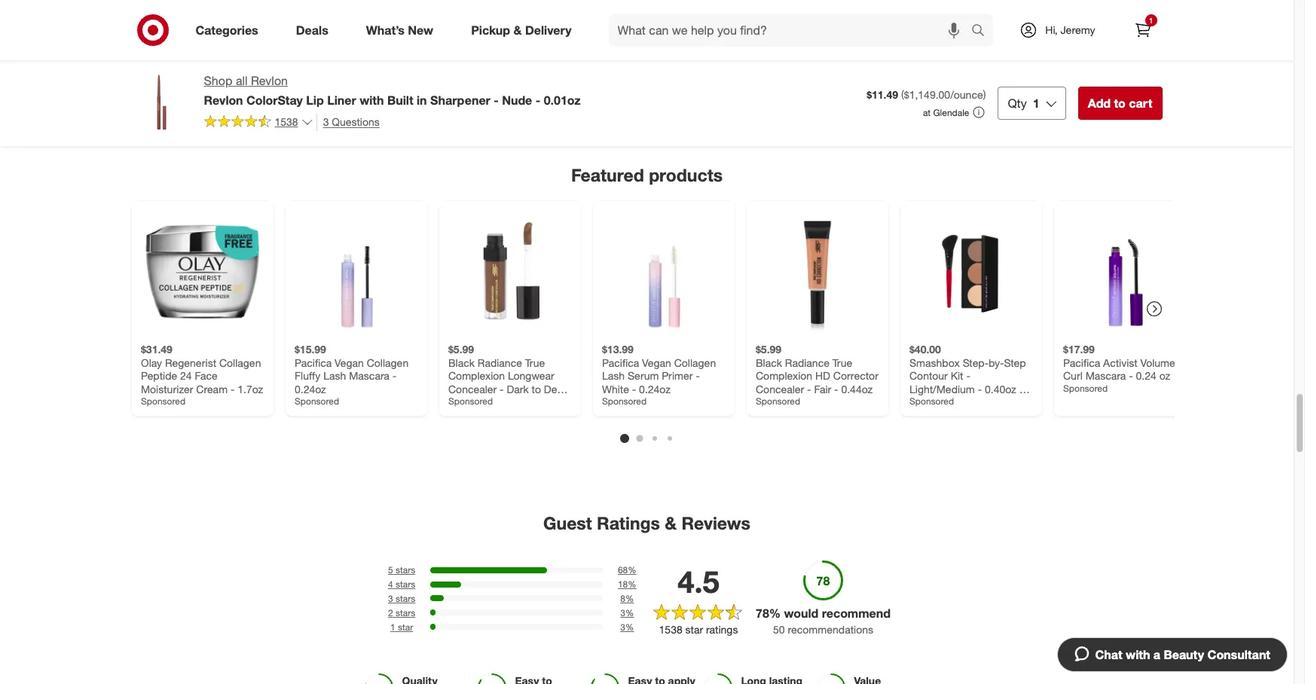 Task type: vqa. For each thing, say whether or not it's contained in the screenshot.
Ask a doctor before use if you have : persistent or chronic cough such as occurs with smoking, asthma, or emphysema,cough accompanied by excessive phlegm (mucus). before
no



Task type: describe. For each thing, give the bounding box(es) containing it.
& inside '$17.99 pacifica activist volume & curl mascara - 0.24 oz sponsored'
[[1179, 356, 1185, 369]]

search button
[[965, 14, 1002, 50]]

by-
[[989, 356, 1004, 369]]

star for 1538
[[686, 623, 704, 636]]

lash inside $15.99 pacifica vegan collagen fluffy lash mascara - 0.24oz sponsored
[[323, 369, 346, 382]]

cream
[[196, 382, 227, 395]]

0.2
[[455, 396, 470, 408]]

$5.99 black radiance true complexion longwear concealer - dark to deep - 0.2 fl oz
[[448, 343, 569, 408]]

activist
[[1104, 356, 1138, 369]]

1538 for 1538 star ratings
[[659, 623, 683, 636]]

smashbox
[[910, 356, 960, 369]]

pickup & delivery link
[[459, 14, 591, 47]]

with inside button
[[1127, 648, 1151, 663]]

user image by @glambyjennise image
[[481, 0, 650, 124]]

would
[[785, 606, 819, 622]]

add to cart button
[[1079, 87, 1163, 120]]

5
[[388, 565, 393, 576]]

in
[[417, 93, 427, 108]]

ulta
[[910, 396, 929, 408]]

pacifica for lash
[[294, 356, 332, 369]]

cart
[[1130, 96, 1153, 111]]

0.24oz inside $15.99 pacifica vegan collagen fluffy lash mascara - 0.24oz sponsored
[[294, 382, 326, 395]]

$15.99
[[294, 343, 326, 356]]

1538 link
[[204, 114, 313, 132]]

ratings
[[597, 513, 660, 534]]

$40.00
[[910, 343, 941, 356]]

chat with a beauty consultant button
[[1058, 638, 1289, 673]]

2 stars
[[388, 608, 416, 619]]

$5.99 black radiance true complexion hd corrector concealer - fair - 0.44oz sponsored
[[756, 343, 879, 407]]

3 stars
[[388, 593, 416, 605]]

add to cart
[[1089, 96, 1153, 111]]

$11.49 ( $1,149.00 /ounce )
[[867, 88, 987, 101]]

sponsored inside $5.99 black radiance true complexion hd corrector concealer - fair - 0.44oz sponsored
[[756, 396, 801, 407]]

ratings
[[707, 623, 738, 636]]

chat
[[1096, 648, 1123, 663]]

nude
[[502, 93, 533, 108]]

3 % for star
[[621, 622, 634, 633]]

true for hd
[[833, 356, 853, 369]]

0 horizontal spatial revlon
[[204, 93, 243, 108]]

deals
[[296, 22, 329, 37]]

with inside shop all revlon revlon colorstay lip liner with built in sharpener - nude - 0.01oz
[[360, 93, 384, 108]]

fair
[[814, 382, 831, 395]]

concealer inside $5.99 black radiance true complexion longwear concealer - dark to deep - 0.2 fl oz
[[448, 382, 497, 395]]

1 horizontal spatial &
[[665, 513, 677, 534]]

collagen for primer
[[674, 356, 716, 369]]

chat with a beauty consultant
[[1096, 648, 1271, 663]]

black for black radiance true complexion hd corrector concealer - fair - 0.44oz
[[756, 356, 782, 369]]

/ounce
[[951, 88, 984, 101]]

$31.49
[[141, 343, 172, 356]]

to inside $5.99 black radiance true complexion longwear concealer - dark to deep - 0.2 fl oz
[[532, 382, 541, 395]]

categories link
[[183, 14, 277, 47]]

a
[[1154, 648, 1161, 663]]

questions
[[332, 115, 380, 128]]

user image by @bellatashalee image
[[300, 0, 469, 124]]

78 % would recommend 50 recommendations
[[756, 606, 891, 637]]

1 vertical spatial 1
[[1034, 96, 1040, 111]]

white
[[602, 382, 629, 395]]

$13.99
[[602, 343, 634, 356]]

1538 star ratings
[[659, 623, 738, 636]]

dark
[[507, 382, 529, 395]]

0.40oz
[[985, 382, 1017, 395]]

complexion for concealer
[[756, 369, 813, 382]]

true for longwear
[[525, 356, 545, 369]]

user image by @andresen1991 image
[[843, 0, 1012, 124]]

corrector
[[833, 369, 879, 382]]

18
[[618, 579, 628, 590]]

longwear
[[508, 369, 554, 382]]

complexion for -
[[448, 369, 505, 382]]

1.7oz
[[237, 382, 263, 395]]

sponsored inside $31.49 olay regenerist collagen peptide 24 face moisturizer cream - 1.7oz sponsored
[[141, 396, 185, 407]]

2
[[388, 608, 393, 619]]

guest ratings & reviews
[[544, 513, 751, 534]]

pacifica vegan collagen fluffy lash mascara - 0.24oz image
[[294, 210, 418, 334]]

what's new
[[366, 22, 434, 37]]

1538 for 1538
[[275, 116, 298, 128]]

78
[[756, 606, 770, 622]]

% for 2 stars
[[626, 608, 634, 619]]

8
[[621, 593, 626, 605]]

sponsored inside $15.99 pacifica vegan collagen fluffy lash mascara - 0.24oz sponsored
[[294, 396, 339, 407]]

1 link
[[1127, 14, 1160, 47]]

$17.99 pacifica activist volume & curl mascara - 0.24 oz sponsored
[[1064, 343, 1185, 394]]

jeremy
[[1061, 23, 1096, 36]]

regenerist
[[165, 356, 216, 369]]

lip
[[306, 93, 324, 108]]

% for 4 stars
[[628, 579, 637, 590]]

deals link
[[283, 14, 347, 47]]

shop
[[204, 73, 233, 88]]

4
[[388, 579, 393, 590]]

fl
[[473, 396, 478, 408]]

3 questions
[[323, 115, 380, 128]]

0.01oz
[[544, 93, 581, 108]]

1 for 1
[[1150, 16, 1154, 25]]

qty 1
[[1008, 96, 1040, 111]]

$17.99
[[1064, 343, 1095, 356]]

serum
[[628, 369, 659, 382]]

$13.99 pacifica vegan collagen lash serum primer - white - 0.24oz sponsored
[[602, 343, 716, 407]]

0.44oz
[[841, 382, 873, 395]]

concealer inside $5.99 black radiance true complexion hd corrector concealer - fair - 0.44oz sponsored
[[756, 382, 804, 395]]



Task type: locate. For each thing, give the bounding box(es) containing it.
hi, jeremy
[[1046, 23, 1096, 36]]

$5.99 for $5.99 black radiance true complexion hd corrector concealer - fair - 0.44oz sponsored
[[756, 343, 782, 356]]

pacifica inside $13.99 pacifica vegan collagen lash serum primer - white - 0.24oz sponsored
[[602, 356, 639, 369]]

pacifica for curl
[[1064, 356, 1101, 369]]

black for black radiance true complexion longwear concealer - dark to deep - 0.2 fl oz
[[448, 356, 475, 369]]

revlon
[[251, 73, 288, 88], [204, 93, 243, 108]]

2 concealer from the left
[[756, 382, 804, 395]]

1 vertical spatial oz
[[481, 396, 492, 408]]

24
[[180, 369, 192, 382]]

stars for 4 stars
[[396, 579, 416, 590]]

1 horizontal spatial oz
[[1160, 369, 1171, 382]]

to inside button
[[1115, 96, 1126, 111]]

1 horizontal spatial 0.24oz
[[639, 382, 671, 395]]

mascara right fluffy
[[349, 369, 389, 382]]

2 black from the left
[[756, 356, 782, 369]]

4.5
[[678, 564, 720, 601]]

4 stars from the top
[[396, 608, 416, 619]]

1 true from the left
[[525, 356, 545, 369]]

add
[[1089, 96, 1111, 111]]

18 %
[[618, 579, 637, 590]]

0.24oz
[[294, 382, 326, 395], [639, 382, 671, 395]]

stars for 3 stars
[[396, 593, 416, 605]]

pacifica down $15.99
[[294, 356, 332, 369]]

1 vertical spatial 1538
[[659, 623, 683, 636]]

0 vertical spatial &
[[514, 22, 522, 37]]

0.24oz inside $13.99 pacifica vegan collagen lash serum primer - white - 0.24oz sponsored
[[639, 382, 671, 395]]

2 stars from the top
[[396, 579, 416, 590]]

featured products
[[571, 164, 723, 185]]

radiance for hd
[[785, 356, 830, 369]]

1 horizontal spatial concealer
[[756, 382, 804, 395]]

1 horizontal spatial collagen
[[367, 356, 408, 369]]

true
[[525, 356, 545, 369], [833, 356, 853, 369]]

0 horizontal spatial 0.24oz
[[294, 382, 326, 395]]

0 horizontal spatial star
[[398, 622, 413, 633]]

radiance up dark
[[478, 356, 522, 369]]

0 horizontal spatial true
[[525, 356, 545, 369]]

0.24oz down serum
[[639, 382, 671, 395]]

lash inside $13.99 pacifica vegan collagen lash serum primer - white - 0.24oz sponsored
[[602, 369, 625, 382]]

2 true from the left
[[833, 356, 853, 369]]

2 0.24oz from the left
[[639, 382, 671, 395]]

What can we help you find? suggestions appear below search field
[[609, 14, 976, 47]]

primer
[[662, 369, 693, 382]]

2 $5.99 from the left
[[756, 343, 782, 356]]

beauty down light/medium
[[932, 396, 965, 408]]

to down the longwear
[[532, 382, 541, 395]]

50
[[774, 624, 785, 637]]

0 horizontal spatial with
[[360, 93, 384, 108]]

2 pacifica from the left
[[602, 356, 639, 369]]

1 $5.99 from the left
[[448, 343, 474, 356]]

1 radiance from the left
[[478, 356, 522, 369]]

step
[[1004, 356, 1026, 369]]

$5.99 inside $5.99 black radiance true complexion hd corrector concealer - fair - 0.44oz sponsored
[[756, 343, 782, 356]]

)
[[984, 88, 987, 101]]

2 vertical spatial 1
[[391, 622, 396, 633]]

1 horizontal spatial black
[[756, 356, 782, 369]]

8 %
[[621, 593, 634, 605]]

0 horizontal spatial concealer
[[448, 382, 497, 395]]

search
[[965, 24, 1002, 39]]

1 horizontal spatial vegan
[[642, 356, 671, 369]]

what's new link
[[353, 14, 453, 47]]

mascara for activist
[[1086, 369, 1126, 382]]

complexion inside $5.99 black radiance true complexion hd corrector concealer - fair - 0.44oz sponsored
[[756, 369, 813, 382]]

revlon up colorstay
[[251, 73, 288, 88]]

fluffy
[[294, 369, 320, 382]]

1 for 1 star
[[391, 622, 396, 633]]

pacifica activist volume & curl mascara - 0.24 oz image
[[1064, 210, 1187, 334]]

built
[[387, 93, 414, 108]]

1 horizontal spatial revlon
[[251, 73, 288, 88]]

vegan inside $15.99 pacifica vegan collagen fluffy lash mascara - 0.24oz sponsored
[[334, 356, 364, 369]]

1 horizontal spatial mascara
[[1086, 369, 1126, 382]]

contour
[[910, 369, 948, 382]]

complexion inside $5.99 black radiance true complexion longwear concealer - dark to deep - 0.2 fl oz
[[448, 369, 505, 382]]

what's
[[366, 22, 405, 37]]

% inside the 78 % would recommend 50 recommendations
[[770, 606, 781, 622]]

radiance for longwear
[[478, 356, 522, 369]]

0 horizontal spatial &
[[514, 22, 522, 37]]

1 0.24oz from the left
[[294, 382, 326, 395]]

0 vertical spatial with
[[360, 93, 384, 108]]

0 vertical spatial 3 %
[[621, 608, 634, 619]]

1538 down colorstay
[[275, 116, 298, 128]]

1 stars from the top
[[396, 565, 416, 576]]

lash right fluffy
[[323, 369, 346, 382]]

black radiance true complexion hd corrector concealer - fair - 0.44oz image
[[756, 210, 880, 334]]

deep
[[544, 382, 569, 395]]

0 horizontal spatial to
[[532, 382, 541, 395]]

concealer left fair
[[756, 382, 804, 395]]

& right 'pickup'
[[514, 22, 522, 37]]

volume
[[1141, 356, 1176, 369]]

stars
[[396, 565, 416, 576], [396, 579, 416, 590], [396, 593, 416, 605], [396, 608, 416, 619]]

recommendations
[[788, 624, 874, 637]]

1 right jeremy
[[1150, 16, 1154, 25]]

beauty inside button
[[1165, 648, 1205, 663]]

step-
[[963, 356, 989, 369]]

to right add
[[1115, 96, 1126, 111]]

all
[[236, 73, 248, 88]]

$5.99 for $5.99 black radiance true complexion longwear concealer - dark to deep - 0.2 fl oz
[[448, 343, 474, 356]]

peptide
[[141, 369, 177, 382]]

$11.49
[[867, 88, 899, 101]]

mascara
[[349, 369, 389, 382], [1086, 369, 1126, 382]]

0 horizontal spatial radiance
[[478, 356, 522, 369]]

sponsored inside $13.99 pacifica vegan collagen lash serum primer - white - 0.24oz sponsored
[[602, 396, 647, 407]]

1 right qty
[[1034, 96, 1040, 111]]

pacifica down $17.99 at the right bottom of page
[[1064, 356, 1101, 369]]

vegan for serum
[[642, 356, 671, 369]]

5 stars
[[388, 565, 416, 576]]

collagen for mascara
[[367, 356, 408, 369]]

collagen for face
[[219, 356, 261, 369]]

0 horizontal spatial pacifica
[[294, 356, 332, 369]]

beauty inside '$40.00 smashbox step-by-step contour kit - light/medium - 0.40oz - ulta beauty'
[[932, 396, 965, 408]]

1 horizontal spatial 1538
[[659, 623, 683, 636]]

olay
[[141, 356, 162, 369]]

at
[[924, 107, 931, 118]]

star down 2 stars
[[398, 622, 413, 633]]

1 horizontal spatial lash
[[602, 369, 625, 382]]

stars up '4 stars'
[[396, 565, 416, 576]]

1538
[[275, 116, 298, 128], [659, 623, 683, 636]]

oz inside $5.99 black radiance true complexion longwear concealer - dark to deep - 0.2 fl oz
[[481, 396, 492, 408]]

true up the longwear
[[525, 356, 545, 369]]

mascara inside $15.99 pacifica vegan collagen fluffy lash mascara - 0.24oz sponsored
[[349, 369, 389, 382]]

% for 3 stars
[[626, 593, 634, 605]]

1 horizontal spatial true
[[833, 356, 853, 369]]

1 3 % from the top
[[621, 608, 634, 619]]

products
[[649, 164, 723, 185]]

1 vegan from the left
[[334, 356, 364, 369]]

with left a at the right
[[1127, 648, 1151, 663]]

3 % for stars
[[621, 608, 634, 619]]

1538 left ratings
[[659, 623, 683, 636]]

2 mascara from the left
[[1086, 369, 1126, 382]]

glendale
[[934, 107, 970, 118]]

$5.99 inside $5.99 black radiance true complexion longwear concealer - dark to deep - 0.2 fl oz
[[448, 343, 474, 356]]

0 horizontal spatial 1
[[391, 622, 396, 633]]

mascara inside '$17.99 pacifica activist volume & curl mascara - 0.24 oz sponsored'
[[1086, 369, 1126, 382]]

beauty
[[932, 396, 965, 408], [1165, 648, 1205, 663]]

star for 1
[[398, 622, 413, 633]]

oz inside '$17.99 pacifica activist volume & curl mascara - 0.24 oz sponsored'
[[1160, 369, 1171, 382]]

1 horizontal spatial 1
[[1034, 96, 1040, 111]]

$31.49 olay regenerist collagen peptide 24 face moisturizer cream - 1.7oz sponsored
[[141, 343, 263, 407]]

&
[[514, 22, 522, 37], [1179, 356, 1185, 369], [665, 513, 677, 534]]

stars up 3 stars
[[396, 579, 416, 590]]

(
[[902, 88, 905, 101]]

1 horizontal spatial complexion
[[756, 369, 813, 382]]

2 complexion from the left
[[756, 369, 813, 382]]

% for 5 stars
[[628, 565, 637, 576]]

- inside $31.49 olay regenerist collagen peptide 24 face moisturizer cream - 1.7oz sponsored
[[230, 382, 234, 395]]

pickup & delivery
[[471, 22, 572, 37]]

mascara for vegan
[[349, 369, 389, 382]]

1 horizontal spatial with
[[1127, 648, 1151, 663]]

1 black from the left
[[448, 356, 475, 369]]

radiance inside $5.99 black radiance true complexion hd corrector concealer - fair - 0.44oz sponsored
[[785, 356, 830, 369]]

pacifica inside $15.99 pacifica vegan collagen fluffy lash mascara - 0.24oz sponsored
[[294, 356, 332, 369]]

1 vertical spatial &
[[1179, 356, 1185, 369]]

2 horizontal spatial collagen
[[674, 356, 716, 369]]

pacifica
[[294, 356, 332, 369], [602, 356, 639, 369], [1064, 356, 1101, 369]]

& right ratings
[[665, 513, 677, 534]]

oz
[[1160, 369, 1171, 382], [481, 396, 492, 408]]

1 horizontal spatial $5.99
[[756, 343, 782, 356]]

68
[[618, 565, 628, 576]]

lash
[[323, 369, 346, 382], [602, 369, 625, 382]]

black radiance true complexion longwear concealer - dark to deep - 0.2 fl oz image
[[448, 210, 572, 334]]

1 horizontal spatial radiance
[[785, 356, 830, 369]]

2 horizontal spatial 1
[[1150, 16, 1154, 25]]

3 %
[[621, 608, 634, 619], [621, 622, 634, 633]]

mascara down activist
[[1086, 369, 1126, 382]]

oz right the fl
[[481, 396, 492, 408]]

0 horizontal spatial $5.99
[[448, 343, 474, 356]]

pacifica for serum
[[602, 356, 639, 369]]

1 mascara from the left
[[349, 369, 389, 382]]

shop all revlon revlon colorstay lip liner with built in sharpener - nude - 0.01oz
[[204, 73, 581, 108]]

68 %
[[618, 565, 637, 576]]

star left ratings
[[686, 623, 704, 636]]

beauty right a at the right
[[1165, 648, 1205, 663]]

% for 1 star
[[626, 622, 634, 633]]

1 lash from the left
[[323, 369, 346, 382]]

moisturizer
[[141, 382, 193, 395]]

vegan for lash
[[334, 356, 364, 369]]

1 vertical spatial to
[[532, 382, 541, 395]]

1 pacifica from the left
[[294, 356, 332, 369]]

1 down 2
[[391, 622, 396, 633]]

black inside $5.99 black radiance true complexion longwear concealer - dark to deep - 0.2 fl oz
[[448, 356, 475, 369]]

sponsored inside '$17.99 pacifica activist volume & curl mascara - 0.24 oz sponsored'
[[1064, 382, 1108, 394]]

3 pacifica from the left
[[1064, 356, 1101, 369]]

pickup
[[471, 22, 511, 37]]

0 horizontal spatial vegan
[[334, 356, 364, 369]]

stars for 5 stars
[[396, 565, 416, 576]]

true up corrector
[[833, 356, 853, 369]]

1 vertical spatial with
[[1127, 648, 1151, 663]]

& right volume
[[1179, 356, 1185, 369]]

true inside $5.99 black radiance true complexion longwear concealer - dark to deep - 0.2 fl oz
[[525, 356, 545, 369]]

pacifica down $13.99
[[602, 356, 639, 369]]

2 horizontal spatial pacifica
[[1064, 356, 1101, 369]]

pacifica inside '$17.99 pacifica activist volume & curl mascara - 0.24 oz sponsored'
[[1064, 356, 1101, 369]]

black
[[448, 356, 475, 369], [756, 356, 782, 369]]

0 vertical spatial 1538
[[275, 116, 298, 128]]

hi,
[[1046, 23, 1058, 36]]

user image by @beatsbyvalerie image
[[1024, 0, 1193, 124]]

0 horizontal spatial collagen
[[219, 356, 261, 369]]

liner
[[327, 93, 356, 108]]

vegan inside $13.99 pacifica vegan collagen lash serum primer - white - 0.24oz sponsored
[[642, 356, 671, 369]]

user image by @mamadefends image
[[662, 0, 831, 124]]

0 vertical spatial to
[[1115, 96, 1126, 111]]

colorstay
[[247, 93, 303, 108]]

0 vertical spatial revlon
[[251, 73, 288, 88]]

collagen inside $31.49 olay regenerist collagen peptide 24 face moisturizer cream - 1.7oz sponsored
[[219, 356, 261, 369]]

2 horizontal spatial &
[[1179, 356, 1185, 369]]

1 collagen from the left
[[219, 356, 261, 369]]

1 vertical spatial beauty
[[1165, 648, 1205, 663]]

1 horizontal spatial to
[[1115, 96, 1126, 111]]

user image by @putalittledixieinit image
[[120, 0, 288, 124]]

collagen inside $13.99 pacifica vegan collagen lash serum primer - white - 0.24oz sponsored
[[674, 356, 716, 369]]

0 horizontal spatial beauty
[[932, 396, 965, 408]]

with up questions
[[360, 93, 384, 108]]

%
[[628, 565, 637, 576], [628, 579, 637, 590], [626, 593, 634, 605], [770, 606, 781, 622], [626, 608, 634, 619], [626, 622, 634, 633]]

curl
[[1064, 369, 1083, 382]]

1 vertical spatial 3 %
[[621, 622, 634, 633]]

0 horizontal spatial lash
[[323, 369, 346, 382]]

2 lash from the left
[[602, 369, 625, 382]]

2 collagen from the left
[[367, 356, 408, 369]]

smashbox step-by-step contour kit - light/medium - 0.40oz - ulta beauty image
[[910, 210, 1033, 334]]

1 complexion from the left
[[448, 369, 505, 382]]

complexion up the fl
[[448, 369, 505, 382]]

categories
[[196, 22, 258, 37]]

featured
[[571, 164, 645, 185]]

radiance up hd
[[785, 356, 830, 369]]

delivery
[[525, 22, 572, 37]]

light/medium
[[910, 382, 975, 395]]

0.24
[[1136, 369, 1157, 382]]

0 horizontal spatial black
[[448, 356, 475, 369]]

-
[[494, 93, 499, 108], [536, 93, 541, 108], [392, 369, 396, 382], [696, 369, 700, 382], [967, 369, 971, 382], [1129, 369, 1133, 382], [230, 382, 234, 395], [500, 382, 504, 395], [632, 382, 636, 395], [807, 382, 811, 395], [834, 382, 838, 395], [978, 382, 982, 395], [1020, 382, 1024, 395], [448, 396, 452, 408]]

to
[[1115, 96, 1126, 111], [532, 382, 541, 395]]

true inside $5.99 black radiance true complexion hd corrector concealer - fair - 0.44oz sponsored
[[833, 356, 853, 369]]

image of revlon colorstay lip liner with built in sharpener - nude - 0.01oz image
[[132, 72, 192, 133]]

0 horizontal spatial oz
[[481, 396, 492, 408]]

0 horizontal spatial 1538
[[275, 116, 298, 128]]

- inside $15.99 pacifica vegan collagen fluffy lash mascara - 0.24oz sponsored
[[392, 369, 396, 382]]

radiance inside $5.99 black radiance true complexion longwear concealer - dark to deep - 0.2 fl oz
[[478, 356, 522, 369]]

qty
[[1008, 96, 1028, 111]]

stars down '4 stars'
[[396, 593, 416, 605]]

1 horizontal spatial star
[[686, 623, 704, 636]]

3 collagen from the left
[[674, 356, 716, 369]]

$15.99 pacifica vegan collagen fluffy lash mascara - 0.24oz sponsored
[[294, 343, 408, 407]]

vegan
[[334, 356, 364, 369], [642, 356, 671, 369]]

complexion left hd
[[756, 369, 813, 382]]

reviews
[[682, 513, 751, 534]]

0 vertical spatial oz
[[1160, 369, 1171, 382]]

kit
[[951, 369, 964, 382]]

oz down volume
[[1160, 369, 1171, 382]]

2 vegan from the left
[[642, 356, 671, 369]]

1 horizontal spatial pacifica
[[602, 356, 639, 369]]

0 vertical spatial beauty
[[932, 396, 965, 408]]

olay regenerist collagen peptide 24 face moisturizer cream - 1.7oz image
[[141, 210, 264, 334]]

revlon down shop
[[204, 93, 243, 108]]

hd
[[815, 369, 831, 382]]

1 horizontal spatial beauty
[[1165, 648, 1205, 663]]

sharpener
[[431, 93, 491, 108]]

- inside '$17.99 pacifica activist volume & curl mascara - 0.24 oz sponsored'
[[1129, 369, 1133, 382]]

& inside pickup & delivery link
[[514, 22, 522, 37]]

2 3 % from the top
[[621, 622, 634, 633]]

black inside $5.99 black radiance true complexion hd corrector concealer - fair - 0.44oz sponsored
[[756, 356, 782, 369]]

0 vertical spatial 1
[[1150, 16, 1154, 25]]

pacifica vegan collagen lash serum primer - white - 0.24oz image
[[602, 210, 726, 334]]

stars down 3 stars
[[396, 608, 416, 619]]

lash up white
[[602, 369, 625, 382]]

0 horizontal spatial mascara
[[349, 369, 389, 382]]

2 radiance from the left
[[785, 356, 830, 369]]

1 vertical spatial revlon
[[204, 93, 243, 108]]

2 vertical spatial &
[[665, 513, 677, 534]]

stars for 2 stars
[[396, 608, 416, 619]]

collagen inside $15.99 pacifica vegan collagen fluffy lash mascara - 0.24oz sponsored
[[367, 356, 408, 369]]

complexion
[[448, 369, 505, 382], [756, 369, 813, 382]]

3 stars from the top
[[396, 593, 416, 605]]

0 horizontal spatial complexion
[[448, 369, 505, 382]]

concealer up the fl
[[448, 382, 497, 395]]

1 concealer from the left
[[448, 382, 497, 395]]

0.24oz down fluffy
[[294, 382, 326, 395]]



